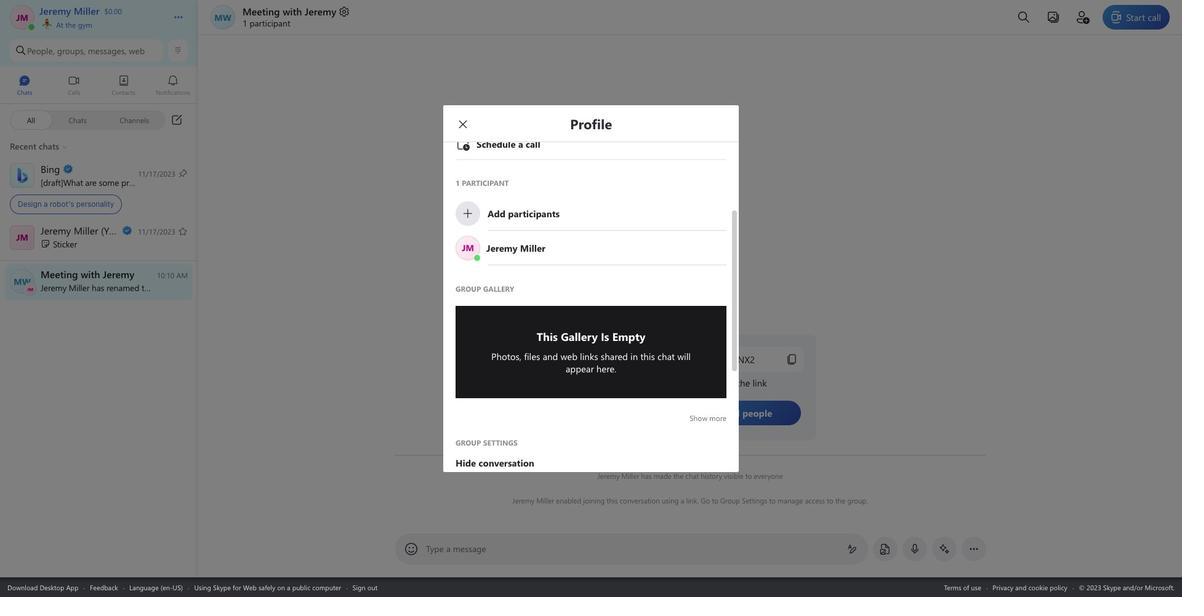 Task type: vqa. For each thing, say whether or not it's contained in the screenshot.
People,
yes



Task type: describe. For each thing, give the bounding box(es) containing it.
jeremy for jeremy miller has made the chat history visible to everyone
[[598, 471, 620, 481]]

jeremy for jeremy miller enabled joining this conversation using a link. go to group settings to manage access to the group.
[[513, 496, 535, 506]]

cookie
[[1028, 583, 1048, 592]]

conversation
[[620, 496, 660, 506]]

everyone
[[754, 471, 783, 481]]

design
[[18, 199, 42, 209]]

1 horizontal spatial the
[[673, 471, 684, 481]]

privacy and cookie policy
[[993, 583, 1068, 592]]

language (en-us)
[[129, 583, 183, 592]]

2 horizontal spatial the
[[835, 496, 846, 506]]

web
[[243, 583, 257, 592]]

design a robot's personality
[[18, 199, 114, 209]]

skype
[[213, 583, 231, 592]]

privacy and cookie policy link
[[993, 583, 1068, 592]]

miller for has made the chat history visible to everyone
[[621, 471, 639, 481]]

desktop
[[40, 583, 64, 592]]

message
[[453, 543, 486, 555]]

download desktop app link
[[7, 583, 79, 592]]

messages,
[[88, 45, 127, 56]]

group
[[720, 496, 740, 506]]

safely
[[259, 583, 275, 592]]

computer
[[312, 583, 341, 592]]

using skype for web safely on a public computer
[[194, 583, 341, 592]]

has
[[641, 471, 652, 481]]

design a robot's personality button
[[0, 159, 198, 219]]

people,
[[27, 45, 55, 56]]

feedback
[[90, 583, 118, 592]]

sign out link
[[353, 583, 378, 592]]

Type a message text field
[[427, 543, 837, 556]]

using skype for web safely on a public computer link
[[194, 583, 341, 592]]

meeting with jeremy button
[[243, 5, 351, 18]]

meeting
[[243, 5, 280, 18]]

at the gym
[[54, 20, 92, 30]]

channels
[[120, 115, 149, 125]]

enabled
[[556, 496, 581, 506]]

gym
[[78, 20, 92, 30]]

groups,
[[57, 45, 86, 56]]

sign
[[353, 583, 366, 592]]

people, groups, messages, web
[[27, 45, 145, 56]]

history
[[701, 471, 722, 481]]

using
[[194, 583, 211, 592]]

jeremy miller, group
[[449, 231, 733, 265]]

sticker
[[53, 238, 77, 250]]

jeremy miller has made the chat history visible to everyone
[[598, 471, 783, 481]]

terms
[[944, 583, 962, 592]]

to right settings
[[769, 496, 776, 506]]

meeting with jeremy
[[243, 5, 336, 18]]

this
[[607, 496, 618, 506]]

feedback link
[[90, 583, 118, 592]]

a right type
[[446, 543, 451, 555]]

of
[[963, 583, 969, 592]]



Task type: locate. For each thing, give the bounding box(es) containing it.
0 horizontal spatial the
[[65, 20, 76, 30]]

language
[[129, 583, 159, 592]]

all
[[27, 115, 35, 125]]

1 vertical spatial the
[[673, 471, 684, 481]]

using
[[662, 496, 679, 506]]

made
[[654, 471, 672, 481]]

0 vertical spatial the
[[65, 20, 76, 30]]

a left link. at the right bottom
[[681, 496, 684, 506]]

to right the access
[[827, 496, 833, 506]]

miller for enabled joining this conversation using a link. go to group settings to manage access to the group.
[[536, 496, 554, 506]]

0 horizontal spatial miller
[[536, 496, 554, 506]]

(en-
[[160, 583, 173, 592]]

miller left 'has' at the bottom
[[621, 471, 639, 481]]

jeremy left the enabled on the bottom
[[513, 496, 535, 506]]

visible
[[724, 471, 744, 481]]

and
[[1015, 583, 1027, 592]]

people, groups, messages, web button
[[10, 39, 163, 62]]

0 horizontal spatial jeremy
[[305, 5, 336, 18]]

settings
[[742, 496, 767, 506]]

download desktop app
[[7, 583, 79, 592]]

use
[[971, 583, 981, 592]]

to
[[745, 471, 752, 481], [712, 496, 718, 506], [769, 496, 776, 506], [827, 496, 833, 506]]

download
[[7, 583, 38, 592]]

sign out
[[353, 583, 378, 592]]

public
[[292, 583, 310, 592]]

jeremy
[[305, 5, 336, 18], [598, 471, 620, 481], [513, 496, 535, 506]]

miller
[[621, 471, 639, 481], [536, 496, 554, 506]]

web
[[129, 45, 145, 56]]

app
[[66, 583, 79, 592]]

jeremy right with
[[305, 5, 336, 18]]

link.
[[686, 496, 699, 506]]

privacy
[[993, 583, 1014, 592]]

a right design
[[44, 199, 48, 209]]

2 horizontal spatial jeremy
[[598, 471, 620, 481]]

terms of use link
[[944, 583, 981, 592]]

go
[[701, 496, 710, 506]]

out
[[367, 583, 378, 592]]

2 vertical spatial the
[[835, 496, 846, 506]]

1 vertical spatial jeremy
[[598, 471, 620, 481]]

at
[[56, 20, 63, 30]]

a
[[44, 199, 48, 209], [681, 496, 684, 506], [446, 543, 451, 555], [287, 583, 290, 592]]

policy
[[1050, 583, 1068, 592]]

robot's
[[50, 199, 74, 209]]

chats
[[69, 115, 87, 125]]

with
[[283, 5, 302, 18]]

jeremy up this
[[598, 471, 620, 481]]

a inside button
[[44, 199, 48, 209]]

1 vertical spatial miller
[[536, 496, 554, 506]]

access
[[805, 496, 825, 506]]

the left chat
[[673, 471, 684, 481]]

manage
[[778, 496, 803, 506]]

sticker button
[[0, 220, 198, 256]]

type a message
[[426, 543, 486, 555]]

the inside button
[[65, 20, 76, 30]]

0 vertical spatial jeremy
[[305, 5, 336, 18]]

to right visible
[[745, 471, 752, 481]]

at the gym button
[[39, 17, 161, 30]]

personality
[[76, 199, 114, 209]]

1 horizontal spatial miller
[[621, 471, 639, 481]]

0 vertical spatial miller
[[621, 471, 639, 481]]

the right at
[[65, 20, 76, 30]]

group.
[[847, 496, 868, 506]]

tab list
[[0, 70, 198, 103]]

chat
[[686, 471, 699, 481]]

the left group.
[[835, 496, 846, 506]]

miller left the enabled on the bottom
[[536, 496, 554, 506]]

us)
[[173, 583, 183, 592]]

a right 'on'
[[287, 583, 290, 592]]

the
[[65, 20, 76, 30], [673, 471, 684, 481], [835, 496, 846, 506]]

terms of use
[[944, 583, 981, 592]]

2 vertical spatial jeremy
[[513, 496, 535, 506]]

jeremy miller enabled joining this conversation using a link. go to group settings to manage access to the group.
[[513, 496, 868, 506]]

language (en-us) link
[[129, 583, 183, 592]]

1 horizontal spatial jeremy
[[513, 496, 535, 506]]

type
[[426, 543, 444, 555]]

today heading
[[395, 441, 986, 463]]

for
[[233, 583, 241, 592]]

joining
[[583, 496, 605, 506]]

to right go
[[712, 496, 718, 506]]

on
[[277, 583, 285, 592]]



